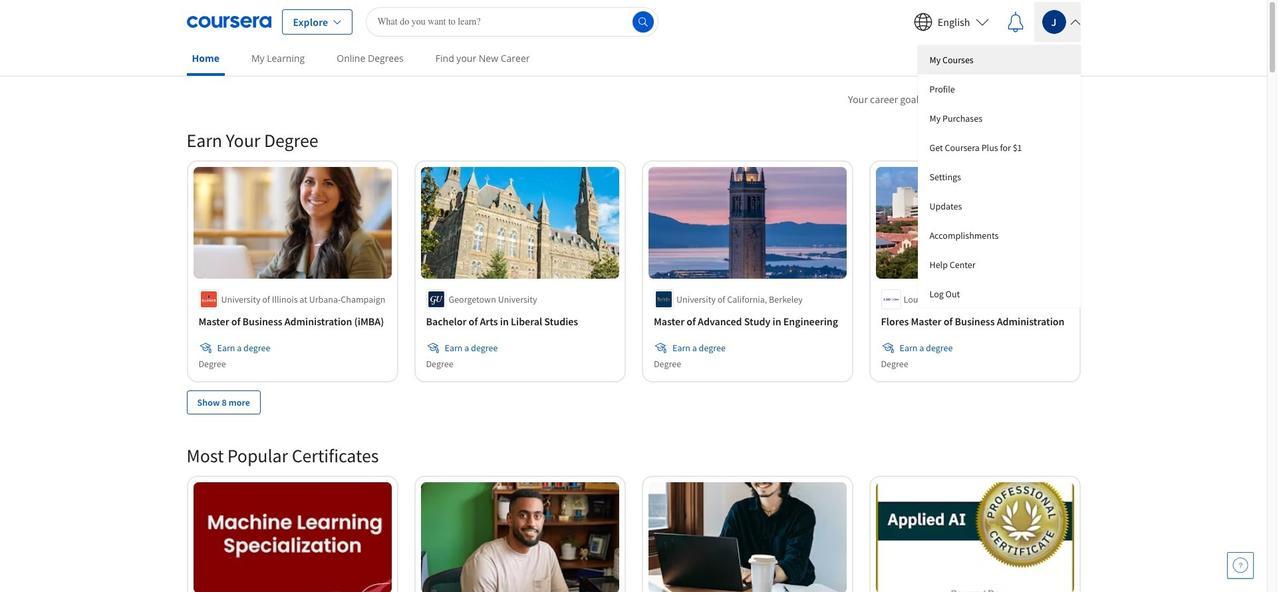 Task type: locate. For each thing, give the bounding box(es) containing it.
None search field
[[366, 7, 659, 36]]

region
[[793, 110, 1225, 242]]

help center image
[[1233, 558, 1249, 574]]

menu
[[918, 45, 1081, 307]]



Task type: vqa. For each thing, say whether or not it's contained in the screenshot.
Earn Your Degree Collection element
yes



Task type: describe. For each thing, give the bounding box(es) containing it.
most popular certificates collection element
[[179, 422, 1089, 592]]

earn your degree collection element
[[179, 107, 1089, 436]]

What do you want to learn? text field
[[366, 7, 659, 36]]

coursera image
[[187, 11, 271, 32]]



